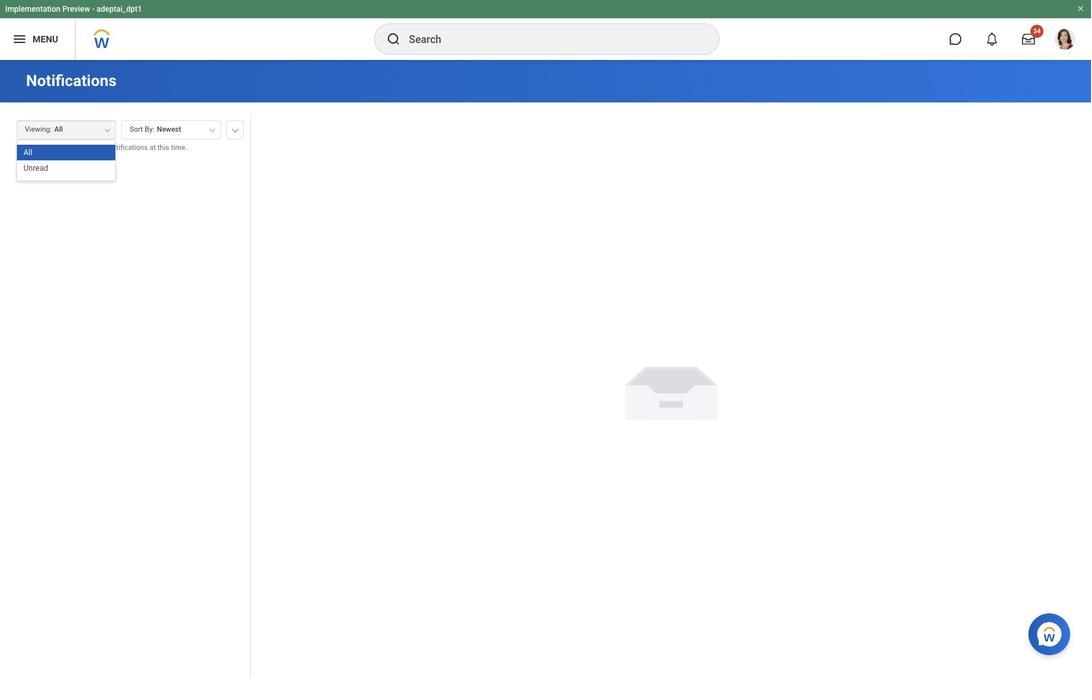 Task type: describe. For each thing, give the bounding box(es) containing it.
viewing list box
[[17, 145, 115, 176]]

viewing:
[[25, 125, 52, 134]]

adeptai_dpt1
[[97, 5, 142, 14]]

menu
[[33, 34, 58, 44]]

notifications large image
[[986, 33, 999, 46]]

this
[[158, 144, 169, 152]]

reading pane region
[[251, 103, 1092, 676]]

unread
[[23, 164, 48, 173]]

close environment banner image
[[1078, 5, 1085, 12]]

all inside tab panel
[[54, 125, 63, 134]]

Search Workday  search field
[[409, 25, 692, 53]]

notifications main content
[[0, 60, 1092, 676]]

all inside viewing 'list box'
[[23, 148, 32, 157]]

you have no notifications at this time.
[[68, 144, 187, 152]]

by:
[[145, 125, 154, 134]]

implementation
[[5, 5, 60, 14]]

search image
[[386, 31, 401, 47]]

menu banner
[[0, 0, 1092, 60]]

profile logan mcneil image
[[1055, 29, 1076, 52]]

inbox items list box
[[0, 163, 250, 676]]

newest
[[157, 125, 181, 134]]

inbox large image
[[1023, 33, 1036, 46]]

no
[[98, 144, 107, 152]]

implementation preview -   adeptai_dpt1
[[5, 5, 142, 14]]

notifications
[[108, 144, 148, 152]]



Task type: locate. For each thing, give the bounding box(es) containing it.
all right viewing:
[[54, 125, 63, 134]]

viewing: all
[[25, 125, 63, 134]]

0 horizontal spatial all
[[23, 148, 32, 157]]

preview
[[62, 5, 90, 14]]

have
[[82, 144, 97, 152]]

0 vertical spatial all
[[54, 125, 63, 134]]

at
[[150, 144, 156, 152]]

menu button
[[0, 18, 75, 60]]

more image
[[232, 126, 239, 132]]

you
[[68, 144, 80, 152]]

1 vertical spatial all
[[23, 148, 32, 157]]

justify image
[[12, 31, 27, 47]]

time.
[[171, 144, 187, 152]]

-
[[92, 5, 95, 14]]

tab panel inside notifications main content
[[0, 114, 250, 676]]

tab panel
[[0, 114, 250, 676]]

notifications
[[26, 72, 117, 90]]

34 button
[[1015, 25, 1044, 53]]

all
[[54, 125, 63, 134], [23, 148, 32, 157]]

sort by: newest
[[130, 125, 181, 134]]

tab panel containing viewing:
[[0, 114, 250, 676]]

1 horizontal spatial all
[[54, 125, 63, 134]]

sort
[[130, 125, 143, 134]]

all up "unread"
[[23, 148, 32, 157]]

34
[[1034, 27, 1042, 35]]



Task type: vqa. For each thing, say whether or not it's contained in the screenshot.
the right 'Manager Enroll: Annual Compliance'
no



